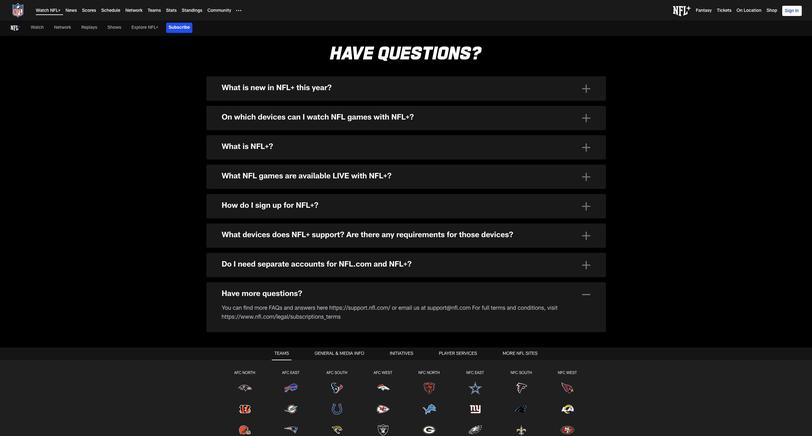 Task type: vqa. For each thing, say whether or not it's contained in the screenshot.
1st Game
yes



Task type: describe. For each thing, give the bounding box(es) containing it.
community link
[[207, 9, 231, 13]]

(new down how do i sign up for nfl+?
[[266, 215, 280, 221]]

scores link
[[82, 9, 96, 13]]

includes up "which"
[[236, 100, 257, 106]]

for inside if you have an nfl+ premium subscription, you also have access to nfl redzone and replays for preseason, regular season and postseason games across supported devices.
[[458, 173, 464, 179]]

premium for provides
[[236, 250, 259, 256]]

eight inside the live out-of-market preseason games across supported devices live local and primetime regular season and postseason games on your phone or tablet. local games are the games that are available on tv in your local market. this season nfl network has eight live games and nfl network is available across supported devices
[[308, 227, 320, 232]]

info
[[354, 352, 364, 357]]

programming inside live game audio (home, away, & national calls) for every game nfl library programming on-demand and ad-free ad-free game highlights nfl fantasy+ roster and waiver tools on your phone or tablet (new for 2023!)
[[261, 242, 295, 248]]

1 horizontal spatial sign
[[255, 203, 271, 210]]

live out-of-market preseason games live game audio (home, away, & national calls) for every game nfl library programming on-demand and ad-free ad-free game highlights
[[232, 129, 388, 162]]

does
[[272, 232, 290, 240]]

explore nfl+ link
[[129, 20, 161, 35]]

ad- inside live out-of-market preseason games live game audio (home, away, & national calls) for every game nfl library programming on-demand and ad-free ad-free game highlights
[[232, 156, 241, 162]]

create
[[318, 227, 334, 232]]

available up been
[[242, 247, 264, 253]]

every inside live game audio (home, away, & national calls) for every game nfl library programming on-demand and ad-free ad-free game highlights nfl fantasy+ roster and waiver tools on your phone or tablet (new for 2023!)
[[359, 233, 372, 239]]

subscribe
[[424, 227, 448, 232]]

or inside live game audio (home, away, & national calls) for every game nfl library programming on-demand and ad-free ad-free game highlights nfl fantasy+ roster and waiver tools on your phone or tablet (new for 2023!)
[[366, 260, 371, 266]]

for inside you can find more faqs and answers here https://support.nfl.com/ or email us at support@nfl.com  for full terms and conditions, visit https://www.nfl.com/legal/subscriptions_terms
[[472, 306, 480, 312]]

mobile
[[406, 218, 423, 223]]

local inside nfl redzone (new for 2023!) game replays (full game, condensed game, and all-22 coaches film) live local & primetime regular and postseason games on your phone or tablet nfl network (new for 2023!)
[[244, 206, 256, 212]]

regular inside if you have an nfl+ premium subscription, you also have access to nfl redzone and replays for preseason, regular season and postseason games across supported devices.
[[495, 173, 512, 179]]

for inside you can sign up for nfl+ at nfl.com/plus or through the nfl app on your mobile device, smart tv, or other connected device. from there, you can login to your nfl.com account or create a new nfl.com account, and then subscribe to nfl+.
[[263, 218, 270, 223]]

san francisco 49ers image
[[560, 424, 575, 437]]

watch for watch nfl+
[[36, 9, 49, 13]]

primetime for live local & primetime regular season and postseason games on your phone or tablet nfl network live out-of-market preseason games live game audio (home, away, & national calls) for every game nfl library programming on-demand and ad-free ad-free game highlights
[[263, 170, 288, 176]]

shop
[[767, 9, 777, 13]]

phones
[[435, 141, 453, 147]]

programming inside live local & primetime regular season and postseason games on your phone or tablet nfl network live out-of-market preseason games live game audio (home, away, & national calls) for every game nfl library programming on-demand and ad-free ad-free game highlights
[[261, 206, 295, 212]]

nfl+ left news 'link'
[[50, 9, 60, 13]]

nfl+ right explore
[[148, 26, 158, 30]]

nfl+? up live local and primetime regular season and postseason games are available only on phones and tablets. local games are the games that are available on tv in your market.
[[391, 114, 414, 122]]

1 click from the top
[[316, 193, 328, 199]]

nfl+ image
[[673, 6, 691, 16]]

live up web
[[289, 238, 297, 244]]

& inside live out-of-market preseason games live game audio (home, away, & national calls) for every game nfl library programming on-demand and ad-free ad-free game highlights
[[309, 138, 313, 144]]

2 list from the top
[[252, 282, 259, 288]]

1 to view the list of supported devices, click here. link from the top
[[222, 193, 342, 199]]

tv,
[[460, 218, 468, 223]]

is up "which"
[[243, 85, 249, 93]]

you up web
[[276, 236, 285, 241]]

ios 13+ ipad tvos 13+ apple tv android 7+ phone android 7+ tablet android 7+ tv
[[232, 279, 280, 321]]

1 to from the top
[[222, 193, 228, 199]]

2 to view the list of supported devices, click here. from the top
[[222, 282, 342, 288]]

supported up the questions? on the left bottom
[[267, 282, 293, 288]]

device,
[[425, 218, 443, 223]]

available up "nfl+ premium includes access to:"
[[262, 161, 284, 167]]

a
[[336, 227, 339, 232]]

for down smart
[[447, 232, 457, 240]]

of- for live out-of-market preseason games live game audio (home, away, & national calls) for every game nfl library programming on-demand and ad-free ad-free game highlights
[[254, 129, 261, 135]]

1 have from the left
[[237, 173, 249, 179]]

live inside live game audio (home, away, & national calls) for every game nfl library programming on-demand and ad-free ad-free game highlights nfl fantasy+ roster and waiver tools on your phone or tablet (new for 2023!)
[[232, 233, 242, 239]]

teams for teams "link" at the left top of the page
[[148, 9, 161, 13]]

fire tv
[[232, 342, 250, 348]]

on- inside live local & primetime regular season and postseason games on your phone or tablet nfl network live out-of-market preseason games live game audio (home, away, & national calls) for every game nfl library programming on-demand and ad-free ad-free game highlights
[[296, 206, 305, 212]]

sites
[[526, 352, 538, 357]]

east for nfc east
[[475, 372, 484, 376]]

nfl.com up apple
[[245, 277, 268, 282]]

0 vertical spatial nfl+,
[[357, 236, 371, 241]]

0 vertical spatial devices.
[[417, 129, 438, 135]]

market for live out-of-market preseason games across supported devices live local and primetime regular season and postseason games on your phone or tablet. local games are the games that are available on tv in your local market. this season nfl network has eight live games and nfl network is available across supported devices
[[261, 200, 279, 206]]

(full for nfl redzone (new for 2023!) game replays (full game, condensed game, and all-22 coaches film) live local & primetime regular and postseason games on your phone or tablet nfl network (new for 2023!)
[[268, 197, 277, 203]]

watch link
[[31, 20, 46, 35]]

view for 2nd to view the list of supported devices, click here. "link" from the bottom of the page
[[229, 193, 241, 199]]

film) for nfl redzone (new for 2023!) game replays (full game, condensed game, and all-22 coaches film) live local & primetime regular and postseason games on your phone or tablet nfl network (new for 2023!)
[[392, 197, 402, 203]]

support@nfl.com
[[427, 306, 471, 312]]

nfl+ up 'do'
[[222, 250, 235, 256]]

game, down the www.nfl.com/plus
[[325, 256, 340, 262]]

22 for nfl redzone (new for 2023!) game replays (full game, condensed game, and all-22 coaches film)
[[360, 256, 367, 262]]

coverage,
[[320, 293, 345, 299]]

nfl+ left 'this'
[[276, 85, 295, 93]]

supported up live local and primetime regular season and postseason games are available only on phones and tablets. local games are the games that are available on tv in your market.
[[390, 129, 416, 135]]

on which devices can i watch nfl games with nfl+?
[[222, 114, 414, 122]]

sign inside you can sign up for nfl+ at nfl.com/plus or through the nfl app on your mobile device, smart tv, or other connected device. from there, you can login to your nfl.com account or create a new nfl.com account, and then subscribe to nfl+.
[[243, 218, 254, 223]]

game for nfl redzone (new for 2023!) game replays (full game, condensed game, and all-22 coaches film) live local & primetime regular and postseason games on your phone or tablet nfl network (new for 2023!)
[[232, 197, 247, 203]]

game up the season,
[[374, 138, 388, 144]]

shows
[[108, 26, 121, 30]]

network down live local and primetime regular season and postseason games are available only on phones and tablets. local games are the games that are available on tv in your market.
[[397, 161, 418, 167]]

is down "which"
[[243, 144, 249, 151]]

on inside you can sign up for nfl+ at nfl.com/plus or through the nfl app on your mobile device, smart tv, or other connected device. from there, you can login to your nfl.com account or create a new nfl.com account, and then subscribe to nfl+.
[[386, 218, 392, 223]]

is left used
[[291, 277, 295, 282]]

tv inside live local and primetime regular season and postseason games are available only on phones and tablets. local games are the games that are available on tv in your market.
[[253, 150, 260, 156]]

miami dolphins image
[[284, 403, 298, 417]]

preseason for across
[[280, 200, 306, 206]]

explore
[[132, 26, 147, 30]]

teams for teams button
[[275, 352, 289, 357]]

jacksonville jaguars image
[[330, 424, 344, 437]]

1 vertical spatial 13+
[[246, 288, 256, 294]]

includes down the what is nfl+?
[[236, 159, 257, 165]]

tickets link
[[717, 9, 732, 13]]

tv inside the live out-of-market preseason games across supported devices live local and primetime regular season and postseason games on your phone or tablet. local games are the games that are available on tv in your local market. this season nfl network has eight live games and nfl network is available across supported devices
[[232, 218, 239, 223]]

can left the watch
[[288, 114, 301, 122]]

supported up "through"
[[344, 200, 369, 206]]

1 vertical spatial nfl+,
[[350, 250, 364, 256]]

local inside live local & primetime regular season and postseason games on your phone or tablet nfl network live out-of-market preseason games live game audio (home, away, & national calls) for every game nfl library programming on-demand and ad-free ad-free game highlights
[[244, 170, 256, 176]]

of- for live out-of-market preseason games across supported devices live local and primetime regular season and postseason games on your phone or tablet. local games are the games that are available on tv in your local market. this season nfl network has eight live games and nfl network is available across supported devices
[[254, 200, 261, 206]]

footer containing teams
[[0, 348, 812, 437]]

is up an
[[256, 161, 260, 167]]

afc west
[[374, 372, 392, 376]]

nfl.com up premium,
[[265, 227, 288, 232]]

replays for nfl redzone (new for 2023!) game replays (full game, condensed game, and all-22 coaches film)
[[248, 256, 266, 262]]

1 7+ from the top
[[253, 297, 259, 303]]

on location
[[737, 9, 762, 13]]

season inside live local & primetime regular season and postseason games on your phone or tablet nfl network live out-of-market preseason games live game audio (home, away, & national calls) for every game nfl library programming on-demand and ad-free ad-free game highlights
[[308, 170, 326, 176]]

you right if at left
[[226, 173, 236, 179]]

tested
[[260, 259, 276, 264]]

devices right "which"
[[258, 114, 286, 122]]

on inside live game audio (home, away, & national calls) for every game nfl library programming on-demand and ad-free ad-free game highlights nfl fantasy+ roster and waiver tools on your phone or tablet (new for 2023!)
[[329, 260, 335, 266]]

1 vertical spatial account
[[269, 277, 290, 282]]

2 horizontal spatial i
[[303, 114, 305, 122]]

library inside live local & primetime regular season and postseason games on your phone or tablet nfl network live out-of-market preseason games live game audio (home, away, & national calls) for every game nfl library programming on-demand and ad-free ad-free game highlights
[[244, 206, 259, 212]]

explore nfl+
[[132, 26, 158, 30]]

watch
[[307, 114, 329, 122]]

2023!) inside 'nfl redzone (new for 2023!) game replays (full game, condensed game, and all-22 coaches film)'
[[292, 247, 309, 253]]

at right chiefs in the top left of the page
[[234, 4, 241, 12]]

nfl+ up nfl+ premium provides access to everything from nfl+, and:
[[292, 232, 310, 240]]

premium,
[[250, 236, 274, 241]]

account,
[[377, 227, 399, 232]]

preseason for live
[[280, 129, 306, 135]]

network up explore
[[125, 9, 143, 13]]

for inside live out-of-market preseason games live game audio (home, away, & national calls) for every game nfl library programming on-demand and ad-free ad-free game highlights
[[351, 138, 357, 144]]

location
[[744, 9, 762, 13]]

tab list containing teams
[[0, 348, 812, 437]]

nfc for nfc south
[[511, 372, 518, 376]]

at inside you can find more faqs and answers here https://support.nfl.com/ or email us at support@nfl.com  for full terms and conditions, visit https://www.nfl.com/legal/subscriptions_terms
[[421, 306, 426, 312]]

and inside live out-of-market preseason games live game audio (home, away, & national calls) for every game nfl library programming on-demand and ad-free ad-free game highlights
[[327, 147, 336, 153]]

more nfl sites button
[[500, 348, 540, 361]]

tablet inside live local & primetime regular season and postseason games on your phone or tablet nfl network live out-of-market preseason games live game audio (home, away, & national calls) for every game nfl library programming on-demand and ad-free ad-free game highlights
[[431, 170, 445, 176]]

2023!) inside live game audio (home, away, & national calls) for every game nfl library programming on-demand and ad-free ad-free game highlights nfl fantasy+ roster and waiver tools on your phone or tablet (new for 2023!)
[[414, 260, 431, 266]]

for inside nfl redzone (new for 2023!) game replays (full game, condensed game, and all-22 coaches film) live local & primetime regular and postseason games on your phone or tablet nfl network (new for 2023!)
[[281, 215, 290, 221]]

on inside nfl redzone (new for 2023!) game replays (full game, condensed game, and all-22 coaches film) live local & primetime regular and postseason games on your phone or tablet nfl network (new for 2023!)
[[368, 206, 374, 212]]

las vegas raiders image
[[376, 424, 390, 437]]

game down "which"
[[244, 138, 258, 144]]

more nfl sites
[[503, 352, 538, 357]]

has inside the live out-of-market preseason games across supported devices live local and primetime regular season and postseason games on your phone or tablet. local games are the games that are available on tv in your local market. this season nfl network has eight live games and nfl network is available across supported devices
[[297, 227, 306, 232]]

been
[[247, 259, 259, 264]]

3 7+ from the top
[[253, 315, 259, 321]]

postseason inside live local & primetime regular season and postseason games on your phone or tablet nfl network live out-of-market preseason games live game audio (home, away, & national calls) for every game nfl library programming on-demand and ad-free ad-free game highlights
[[338, 170, 367, 176]]

carolina panthers image
[[514, 403, 528, 417]]

watch nfl+ link
[[36, 9, 60, 13]]

the inside live local and primetime regular season and postseason games are available only on phones and tablets. local games are the games that are available on tv in your market.
[[528, 141, 536, 147]]

us
[[414, 306, 420, 312]]

game, down web
[[278, 256, 294, 262]]

nfl inside button
[[517, 352, 525, 357]]

2 to from the top
[[222, 282, 228, 288]]

0 vertical spatial of
[[261, 193, 266, 199]]

for left tvos
[[222, 293, 230, 299]]

network down app
[[373, 227, 394, 232]]

1 vertical spatial of
[[353, 238, 358, 244]]

ad- inside live game audio (home, away, & national calls) for every game nfl library programming on-demand and ad-free ad-free game highlights nfl fantasy+ roster and waiver tools on your phone or tablet (new for 2023!)
[[232, 251, 241, 257]]

across supported
[[240, 182, 283, 188]]

tablet up 'only'
[[412, 111, 426, 117]]

shows link
[[105, 20, 124, 35]]

nfl+? up an
[[251, 144, 273, 151]]

live left "games."
[[456, 161, 465, 167]]

cleveland browns image
[[238, 424, 252, 437]]

initiatives
[[390, 352, 413, 357]]

player services
[[439, 352, 477, 357]]

regular inside live local and primetime regular season and postseason games are available only on phones and tablets. local games are the games that are available on tv in your market.
[[285, 141, 302, 147]]

can up web
[[286, 236, 295, 241]]

season inside live local and primetime regular season and postseason games are available only on phones and tablets. local games are the games that are available on tv in your market.
[[303, 141, 321, 147]]

game down the nfl+ provides access to:
[[244, 197, 258, 203]]

season,
[[364, 161, 384, 167]]

2 vertical spatial provides
[[261, 250, 282, 256]]

fantasy+
[[244, 260, 266, 266]]

this
[[232, 227, 242, 232]]

out- for live out-of-market preseason games are generally available across supported devices.
[[233, 129, 244, 135]]

devices down the www.nfl.com/plus link
[[312, 261, 332, 267]]

are
[[346, 232, 359, 240]]

game up fantasy+
[[252, 251, 266, 257]]

game up app
[[374, 197, 388, 203]]

nfl+ includes access to: for new
[[222, 100, 285, 106]]

for inside live game audio (home, away, & national calls) for every game nfl library programming on-demand and ad-free ad-free game highlights nfl fantasy+ roster and waiver tools on your phone or tablet (new for 2023!)
[[404, 260, 413, 266]]

tvos
[[232, 288, 245, 294]]

(new inside live game audio (home, away, & national calls) for every game nfl library programming on-demand and ad-free ad-free game highlights nfl fantasy+ roster and waiver tools on your phone or tablet (new for 2023!)
[[389, 260, 402, 266]]

& up nfl.com/plus
[[309, 197, 313, 203]]

0 vertical spatial faqs
[[384, 293, 397, 299]]

supported down nfl+ premium provides access to everything from nfl+, and:
[[286, 261, 311, 267]]

this
[[296, 85, 310, 93]]

market. inside the live out-of-market preseason games across supported devices live local and primetime regular season and postseason games on your phone or tablet. local games are the games that are available on tv in your local market. this season nfl network has eight live games and nfl network is available across supported devices
[[272, 218, 291, 223]]

game down a
[[338, 238, 352, 244]]

nfl+ up if at left
[[222, 159, 235, 165]]

(home, inside live out-of-market preseason games live game audio (home, away, & national calls) for every game nfl library programming on-demand and ad-free ad-free game highlights
[[275, 138, 292, 144]]

dallas cowboys image
[[468, 382, 482, 396]]

afc north
[[234, 372, 255, 376]]

live local and primetime regular season and postseason games are available only on phones and tablets. local games are the games that are available on tv in your market.
[[222, 141, 575, 156]]

from
[[539, 218, 552, 223]]

1 horizontal spatial with
[[374, 114, 389, 122]]

tablet inside live game audio (home, away, & national calls) for every game nfl library programming on-demand and ad-free ad-free game highlights nfl fantasy+ roster and waiver tools on your phone or tablet (new for 2023!)
[[373, 260, 387, 266]]

available left 'only'
[[391, 141, 413, 147]]

nfl+ down the with
[[222, 247, 235, 253]]

on location link
[[737, 9, 762, 13]]

general & media info
[[315, 352, 364, 357]]

new york giants image
[[468, 403, 482, 417]]

market for live out-of-market preseason games live game audio (home, away, & national calls) for every game nfl library programming on-demand and ad-free ad-free game highlights
[[261, 129, 279, 135]]

afc for afc north
[[234, 372, 241, 376]]

questions?
[[378, 41, 482, 63]]

player
[[439, 352, 455, 357]]

& right an
[[257, 170, 261, 176]]

includes right an
[[261, 177, 282, 183]]

supported down then
[[406, 238, 432, 244]]

free down the what is nfl+?
[[241, 156, 250, 162]]

is inside the live out-of-market preseason games across supported devices live local and primetime regular season and postseason games on your phone or tablet. local games are the games that are available on tv in your local market. this season nfl network has eight live games and nfl network is available across supported devices
[[395, 227, 399, 232]]

tablet inside nfl redzone (new for 2023!) game replays (full game, condensed game, and all-22 coaches film) live local & primetime regular and postseason games on your phone or tablet nfl network (new for 2023!)
[[412, 206, 426, 212]]

devices up app
[[371, 200, 390, 206]]

ad- inside live out-of-market preseason games live game audio (home, away, & national calls) for every game nfl library programming on-demand and ad-free ad-free game highlights
[[337, 147, 346, 153]]

or inside you can find more faqs and answers here https://support.nfl.com/ or email us at support@nfl.com  for full terms and conditions, visit https://www.nfl.com/legal/subscriptions_terms
[[392, 306, 397, 312]]

devices. this
[[330, 161, 363, 167]]

free down do
[[241, 215, 250, 221]]

tablet
[[261, 306, 276, 312]]

secondary navigation logo image
[[10, 23, 20, 33]]

market inside live local & primetime regular season and postseason games on your phone or tablet nfl network live out-of-market preseason games live game audio (home, away, & national calls) for every game nfl library programming on-demand and ad-free ad-free game highlights
[[261, 188, 279, 194]]

nfl+ left an
[[222, 177, 235, 183]]

www.nfl.com/plus link
[[301, 247, 347, 253]]

you for how do i sign up for nfl+?
[[222, 218, 231, 223]]

requirements
[[397, 232, 445, 240]]

available right generally
[[349, 129, 371, 135]]

all- for nfl redzone (new for 2023!) game replays (full game, condensed game, and all-22 coaches film) live local & primetime regular and postseason games on your phone or tablet nfl network (new for 2023!)
[[353, 197, 360, 203]]

all- for nfl redzone (new for 2023!) game replays (full game, condensed game, and all-22 coaches film)
[[353, 256, 360, 262]]

app.
[[387, 247, 399, 253]]

1 horizontal spatial up
[[273, 203, 282, 210]]

chiefs
[[209, 4, 232, 12]]

access inside if you have an nfl+ premium subscription, you also have access to nfl redzone and replays for preseason, regular season and postseason games across supported devices.
[[366, 173, 384, 179]]

afc south
[[326, 372, 347, 376]]

1 vertical spatial i
[[251, 203, 253, 210]]

need
[[238, 262, 256, 269]]

nfl.com down app
[[352, 227, 375, 232]]

any
[[382, 232, 395, 240]]

nfl shield image
[[10, 3, 26, 18]]

& inside 'button'
[[336, 352, 339, 357]]

can up the with
[[222, 227, 231, 232]]

you left also
[[331, 173, 340, 179]]

replays
[[81, 26, 97, 30]]

network up an
[[233, 161, 254, 167]]

phone inside the live out-of-market preseason games across supported devices live local and primetime regular season and postseason games on your phone or tablet. local games are the games that are available on tv in your local market. this season nfl network has eight live games and nfl network is available across supported devices
[[413, 209, 428, 215]]

web
[[283, 247, 293, 253]]

away, inside live local & primetime regular season and postseason games on your phone or tablet nfl network live out-of-market preseason games live game audio (home, away, & national calls) for every game nfl library programming on-demand and ad-free ad-free game highlights
[[294, 197, 308, 203]]

live inside live local and primetime regular season and postseason games are available only on phones and tablets. local games are the games that are available on tv in your market.
[[222, 141, 232, 147]]

across up live local and primetime regular season and postseason games are available only on phones and tablets. local games are the games that are available on tv in your market.
[[372, 129, 389, 135]]

or inside the live out-of-market preseason games across supported devices live local and primetime regular season and postseason games on your phone or tablet. local games are the games that are available on tv in your local market. this season nfl network has eight live games and nfl network is available across supported devices
[[430, 209, 435, 215]]

postseason inside the live out-of-market preseason games across supported devices live local and primetime regular season and postseason games on your phone or tablet. local games are the games that are available on tv in your local market. this season nfl network has eight live games and nfl network is available across supported devices
[[344, 209, 373, 215]]

0 vertical spatial from
[[344, 236, 355, 241]]

sign in button
[[782, 6, 802, 16]]

that inside the live out-of-market preseason games across supported devices live local and primetime regular season and postseason games on your phone or tablet. local games are the games that are available on tv in your local market. this season nfl network has eight live games and nfl network is available across supported devices
[[524, 209, 534, 215]]

replays inside if you have an nfl+ premium subscription, you also have access to nfl redzone and replays for preseason, regular season and postseason games across supported devices.
[[438, 173, 456, 179]]

and inside you can sign up for nfl+ at nfl.com/plus or through the nfl app on your mobile device, smart tv, or other connected device. from there, you can login to your nfl.com account or create a new nfl.com account, and then subscribe to nfl+.
[[400, 227, 410, 232]]

1 vertical spatial and:
[[366, 250, 377, 256]]

1 vertical spatial from
[[337, 250, 348, 256]]

more
[[503, 352, 516, 357]]

across down device,
[[424, 227, 441, 232]]

2 here. from the top
[[330, 282, 342, 288]]

2 devices, from the top
[[294, 282, 315, 288]]

do
[[222, 262, 232, 269]]

nfl+ up "which"
[[222, 100, 235, 106]]

stats link
[[166, 9, 177, 13]]

premium inside if you have an nfl+ premium subscription, you also have access to nfl redzone and replays for preseason, regular season and postseason games across supported devices.
[[272, 173, 295, 179]]

1 to view the list of supported devices, click here. from the top
[[222, 193, 342, 199]]

standings
[[182, 9, 202, 13]]

account inside you can sign up for nfl+ at nfl.com/plus or through the nfl app on your mobile device, smart tv, or other connected device. from there, you can login to your nfl.com account or create a new nfl.com account, and then subscribe to nfl+.
[[290, 227, 310, 232]]

audio inside live local & primetime regular season and postseason games on your phone or tablet nfl network live out-of-market preseason games live game audio (home, away, & national calls) for every game nfl library programming on-demand and ad-free ad-free game highlights
[[259, 197, 273, 203]]

fantasy link
[[696, 9, 712, 13]]

free up the nfl network is available across supported devices. this season, nfl network includes eight live games.
[[346, 147, 355, 153]]

live up here
[[310, 293, 319, 299]]

free up "through"
[[346, 206, 355, 212]]

live local & primetime regular and postseason games on your phone or tablet
[[232, 111, 426, 117]]

1 vertical spatial in
[[222, 238, 226, 244]]

live out-of-market preseason games across supported devices live local and primetime regular season and postseason games on your phone or tablet. local games are the games that are available on tv in your local market. this season nfl network has eight live games and nfl network is available across supported devices
[[232, 200, 575, 232]]

north for nfc north
[[427, 372, 440, 376]]

network down news
[[54, 26, 71, 30]]

at inside you can sign up for nfl+ at nfl.com/plus or through the nfl app on your mobile device, smart tv, or other connected device. from there, you can login to your nfl.com account or create a new nfl.com account, and then subscribe to nfl+.
[[286, 218, 291, 223]]

0 vertical spatial 13+
[[243, 279, 253, 285]]

of- for live out-of-market preseason games are generally available across supported devices.
[[244, 129, 251, 135]]

game, down across supported
[[278, 197, 294, 203]]

standings link
[[182, 9, 202, 13]]

afc for afc west
[[374, 372, 381, 376]]

primetime inside the live out-of-market preseason games across supported devices live local and primetime regular season and postseason games on your phone or tablet. local games are the games that are available on tv in your local market. this season nfl network has eight live games and nfl network is available across supported devices
[[268, 209, 293, 215]]

what for what devices does nfl+ support? are there any requirements for those devices?
[[222, 232, 241, 240]]

nfl inside live out-of-market preseason games live game audio (home, away, & national calls) for every game nfl library programming on-demand and ad-free ad-free game highlights
[[232, 147, 242, 153]]

0 horizontal spatial new
[[251, 85, 266, 93]]

with
[[222, 236, 234, 241]]

nfl+ up "how"
[[222, 188, 235, 194]]

season inside if you have an nfl+ premium subscription, you also have access to nfl redzone and replays for preseason, regular season and postseason games across supported devices.
[[514, 173, 531, 179]]

media
[[340, 352, 353, 357]]

(home, inside live local & primetime regular season and postseason games on your phone or tablet nfl network live out-of-market preseason games live game audio (home, away, & national calls) for every game nfl library programming on-demand and ad-free ad-free game highlights
[[275, 197, 292, 203]]

out- for live out-of-market preseason games live game audio (home, away, & national calls) for every game nfl library programming on-demand and ad-free ad-free game highlights
[[244, 129, 254, 135]]

network up with nfl+ premium, you can access everything from nfl+, and:
[[275, 227, 296, 232]]

devices right this
[[243, 232, 270, 240]]

market. inside live local and primetime regular season and postseason games are available only on phones and tablets. local games are the games that are available on tv in your market.
[[280, 150, 299, 156]]

those
[[459, 232, 479, 240]]

on for on which devices can i watch nfl games with nfl+?
[[222, 114, 232, 122]]

programming inside live out-of-market preseason games live game audio (home, away, & national calls) for every game nfl library programming on-demand and ad-free ad-free game highlights
[[261, 147, 295, 153]]

banner containing watch nfl+
[[0, 0, 812, 36]]

accounts
[[291, 262, 325, 269]]

nfl+? down the season,
[[369, 173, 392, 181]]

nfl+ provides access to:
[[222, 188, 285, 194]]

afc for afc south
[[326, 372, 334, 376]]

the inside you can sign up for nfl+ at nfl.com/plus or through the nfl app on your mobile device, smart tv, or other connected device. from there, you can login to your nfl.com account or create a new nfl.com account, and then subscribe to nfl+.
[[353, 218, 361, 223]]

initiatives button
[[387, 348, 416, 361]]

redzone inside if you have an nfl+ premium subscription, you also have access to nfl redzone and replays for preseason, regular season and postseason games across supported devices.
[[404, 173, 426, 179]]

to down smart
[[450, 227, 455, 232]]

for down the www.nfl.com/plus link
[[315, 259, 322, 264]]

subscription,
[[297, 173, 329, 179]]

to inside if you have an nfl+ premium subscription, you also have access to nfl redzone and replays for preseason, regular season and postseason games across supported devices.
[[385, 173, 390, 179]]

north for afc north
[[242, 372, 255, 376]]

south for nfc south
[[519, 372, 532, 376]]

0 horizontal spatial network link
[[51, 20, 74, 35]]

live out-of-market preseason games are generally available across supported devices.
[[222, 129, 438, 135]]

0 vertical spatial everything
[[316, 236, 342, 241]]

connected
[[491, 218, 517, 223]]

tablet.
[[437, 209, 452, 215]]

view for second to view the list of supported devices, click here. "link"
[[229, 282, 241, 288]]

across up "through"
[[326, 200, 342, 206]]

nfc for nfc west
[[558, 372, 565, 376]]

2 vertical spatial of
[[261, 282, 266, 288]]

navigation containing afc north
[[0, 361, 812, 437]]

for more details on availability and live coverage, please see the faqs on
[[222, 293, 407, 299]]

nfl+ up "no,"
[[222, 259, 235, 264]]

0 horizontal spatial i
[[234, 262, 236, 269]]

ad- inside live local & primetime regular season and postseason games on your phone or tablet nfl network live out-of-market preseason games live game audio (home, away, & national calls) for every game nfl library programming on-demand and ad-free ad-free game highlights
[[337, 206, 346, 212]]

tv right fire
[[243, 342, 250, 348]]

game for nfl redzone (new for 2023!) game replays (full game, condensed game, and all-22 coaches film)
[[232, 256, 247, 262]]

2 vertical spatial devices.
[[433, 238, 454, 244]]

generally
[[325, 129, 347, 135]]

nfl.com down are
[[339, 262, 372, 269]]



Task type: locate. For each thing, give the bounding box(es) containing it.
1 ad- from the top
[[337, 147, 346, 153]]

market for live out-of-market preseason games are generally available across supported devices.
[[251, 129, 268, 135]]

national inside live out-of-market preseason games live game audio (home, away, & national calls) for every game nfl library programming on-demand and ad-free ad-free game highlights
[[315, 138, 335, 144]]

2023!) up optimized
[[292, 247, 309, 253]]

nfl.com
[[265, 227, 288, 232], [352, 227, 375, 232], [339, 262, 372, 269], [245, 277, 268, 282]]

terms
[[491, 306, 505, 312]]

coaches for nfl redzone (new for 2023!) game replays (full game, condensed game, and all-22 coaches film) live local & primetime regular and postseason games on your phone or tablet nfl network (new for 2023!)
[[369, 197, 390, 203]]

tablet down phones
[[431, 170, 445, 176]]

afc east
[[282, 372, 300, 376]]

2 (home, from the top
[[275, 197, 292, 203]]

of- inside the live out-of-market preseason games across supported devices live local and primetime regular season and postseason games on your phone or tablet. local games are the games that are available on tv in your local market. this season nfl network has eight live games and nfl network is available across supported devices
[[254, 200, 261, 206]]

audio inside live out-of-market preseason games live game audio (home, away, & national calls) for every game nfl library programming on-demand and ad-free ad-free game highlights
[[259, 138, 273, 144]]

0 vertical spatial new
[[251, 85, 266, 93]]

1 here. from the top
[[330, 193, 342, 199]]

for down how do i sign up for nfl+?
[[263, 218, 270, 223]]

or inside nfl redzone (new for 2023!) game replays (full game, condensed game, and all-22 coaches film) live local & primetime regular and postseason games on your phone or tablet nfl network (new for 2023!)
[[405, 206, 410, 212]]

1 devices, from the top
[[294, 193, 315, 199]]

22 inside 'nfl redzone (new for 2023!) game replays (full game, condensed game, and all-22 coaches film)'
[[360, 256, 367, 262]]

coaches
[[369, 197, 390, 203], [369, 256, 390, 262]]

nfl+ inside if you have an nfl+ premium subscription, you also have access to nfl redzone and replays for preseason, regular season and postseason games across supported devices.
[[258, 173, 271, 179]]

1 all- from the top
[[353, 197, 360, 203]]

nfl+ includes access to: for nfl+?
[[222, 159, 285, 165]]

on- inside live game audio (home, away, & national calls) for every game nfl library programming on-demand and ad-free ad-free game highlights nfl fantasy+ roster and waiver tools on your phone or tablet (new for 2023!)
[[296, 242, 305, 248]]

0 vertical spatial and:
[[373, 236, 384, 241]]

0 vertical spatial away,
[[294, 138, 308, 144]]

other
[[476, 218, 489, 223]]

0 vertical spatial that
[[556, 141, 566, 147]]

2 national from the top
[[315, 197, 335, 203]]

2 east from the left
[[475, 372, 484, 376]]

1 vertical spatial with
[[351, 173, 367, 181]]

news link
[[66, 9, 77, 13]]

ad- down addition,
[[232, 251, 241, 257]]

view
[[229, 193, 241, 199], [229, 282, 241, 288]]

android down tvos
[[232, 297, 252, 303]]

dots image
[[236, 8, 242, 13]]

0 vertical spatial i
[[303, 114, 305, 122]]

3 (home, from the top
[[275, 233, 292, 239]]

through
[[332, 218, 352, 223]]

0 horizontal spatial on
[[222, 114, 232, 122]]

national down 'create'
[[315, 233, 335, 239]]

can up this
[[233, 218, 242, 223]]

1 vertical spatial watch
[[31, 26, 44, 30]]

ad- up "through"
[[337, 206, 346, 212]]

to: for new
[[278, 100, 285, 106]]

0 vertical spatial in
[[795, 9, 799, 13]]

to view the list of supported devices, click here. link up the questions? on the left bottom
[[222, 282, 342, 288]]

primetime for live local and primetime regular season and postseason games are available only on phones and tablets. local games are the games that are available on tv in your market.
[[258, 141, 283, 147]]

green bay packers image
[[422, 424, 436, 437]]

south for afc south
[[335, 372, 347, 376]]

2 ad- from the top
[[232, 215, 241, 221]]

2 coaches from the top
[[369, 256, 390, 262]]

national down live out-of-market preseason games are generally available across supported devices.
[[315, 138, 335, 144]]

1 horizontal spatial eight
[[442, 161, 455, 167]]

1 vertical spatial on-
[[296, 206, 305, 212]]

2 away, from the top
[[294, 197, 308, 203]]

1 game from the top
[[232, 197, 247, 203]]

watch nfl+
[[36, 9, 60, 13]]

1 vertical spatial android
[[232, 306, 252, 312]]

2 demand from the top
[[305, 206, 325, 212]]

for
[[351, 138, 357, 144], [458, 173, 464, 179], [283, 188, 290, 194], [351, 197, 357, 203], [284, 203, 294, 210], [263, 218, 270, 223], [447, 232, 457, 240], [351, 233, 357, 239], [314, 238, 321, 244], [283, 247, 290, 253], [315, 259, 322, 264], [327, 262, 337, 269]]

1 horizontal spatial network link
[[125, 9, 143, 13]]

nfl inside if you have an nfl+ premium subscription, you also have access to nfl redzone and replays for preseason, regular season and postseason games across supported devices.
[[392, 173, 402, 179]]

community
[[207, 9, 231, 13]]

1 vertical spatial 7+
[[253, 306, 259, 312]]

network inside live local & primetime regular season and postseason games on your phone or tablet nfl network live out-of-market preseason games live game audio (home, away, & national calls) for every game nfl library programming on-demand and ad-free ad-free game highlights
[[244, 179, 265, 185]]

of up apple
[[261, 282, 266, 288]]

new orleans saints image
[[514, 424, 528, 437]]

teams
[[148, 9, 161, 13], [275, 352, 289, 357]]

waiver
[[296, 260, 314, 266]]

nfl+ up please
[[351, 277, 364, 282]]

1 vertical spatial to view the list of supported devices, click here. link
[[222, 282, 342, 288]]

nfl inside 'nfl redzone (new for 2023!) game replays (full game, condensed game, and all-22 coaches film)'
[[232, 247, 242, 253]]

i left the watch
[[303, 114, 305, 122]]

0 horizontal spatial has
[[236, 259, 245, 264]]

2 vertical spatial away,
[[294, 233, 308, 239]]

replays for nfl redzone (new for 2023!) game replays (full game, condensed game, and all-22 coaches film) live local & primetime regular and postseason games on your phone or tablet nfl network (new for 2023!)
[[248, 197, 266, 203]]

away, down 'on which devices can i watch nfl games with nfl+?' in the top of the page
[[294, 138, 308, 144]]

0 vertical spatial watch
[[36, 9, 49, 13]]

you for have more questions?
[[222, 306, 231, 312]]

phone
[[261, 297, 277, 303]]

phone inside live local & primetime regular season and postseason games on your phone or tablet nfl network live out-of-market preseason games live game audio (home, away, & national calls) for every game nfl library programming on-demand and ad-free ad-free game highlights
[[407, 170, 423, 176]]

demand inside live out-of-market preseason games live game audio (home, away, & national calls) for every game nfl library programming on-demand and ad-free ad-free game highlights
[[305, 147, 325, 153]]

redzone for nfl redzone (new for 2023!) game replays (full game, condensed game, and all-22 coaches film) live local & primetime regular and postseason games on your phone or tablet nfl network (new for 2023!)
[[244, 188, 266, 194]]

tablets. local
[[465, 141, 499, 147]]

afc for afc east
[[282, 372, 289, 376]]

ad- inside live local & primetime regular season and postseason games on your phone or tablet nfl network live out-of-market preseason games live game audio (home, away, & national calls) for every game nfl library programming on-demand and ad-free ad-free game highlights
[[232, 215, 241, 221]]

& inside live game audio (home, away, & national calls) for every game nfl library programming on-demand and ad-free ad-free game highlights nfl fantasy+ roster and waiver tools on your phone or tablet (new for 2023!)
[[309, 233, 313, 239]]

kansas city chiefs image
[[376, 403, 390, 417]]

3 what from the top
[[222, 173, 241, 181]]

2 programming from the top
[[261, 206, 295, 212]]

nfl network is available across supported devices. this season, nfl network includes eight live games.
[[222, 161, 485, 167]]

for inside live local & primetime regular season and postseason games on your phone or tablet nfl network live out-of-market preseason games live game audio (home, away, & national calls) for every game nfl library programming on-demand and ad-free ad-free game highlights
[[351, 197, 357, 203]]

1 (home, from the top
[[275, 138, 292, 144]]

1 vertical spatial all-
[[353, 256, 360, 262]]

2 (full from the top
[[268, 256, 277, 262]]

out-
[[233, 129, 244, 135], [244, 129, 254, 135], [244, 188, 254, 194], [244, 200, 254, 206]]

ravens
[[243, 4, 269, 12]]

2 to view the list of supported devices, click here. link from the top
[[222, 282, 342, 288]]

footer
[[0, 348, 812, 437]]

condensed for nfl redzone (new for 2023!) game replays (full game, condensed game, and all-22 coaches film) live local & primetime regular and postseason games on your phone or tablet nfl network (new for 2023!)
[[295, 197, 323, 203]]

your inside live local and primetime regular season and postseason games are available only on phones and tablets. local games are the games that are available on tv in your market.
[[267, 150, 278, 156]]

1 vertical spatial ad-
[[232, 215, 241, 221]]

2 on- from the top
[[296, 206, 305, 212]]

west for afc west
[[382, 372, 392, 376]]

in inside "button"
[[795, 9, 799, 13]]

teams inside button
[[275, 352, 289, 357]]

every inside live local & primetime regular season and postseason games on your phone or tablet nfl network live out-of-market preseason games live game audio (home, away, & national calls) for every game nfl library programming on-demand and ad-free ad-free game highlights
[[359, 197, 372, 203]]

0 vertical spatial to view the list of supported devices, click here. link
[[222, 193, 342, 199]]

following
[[333, 259, 356, 264]]

to view the list of supported devices, click here. up the questions? on the left bottom
[[222, 282, 342, 288]]

1 west from the left
[[382, 372, 392, 376]]

2 vertical spatial (home,
[[275, 233, 292, 239]]

film) inside 'nfl redzone (new for 2023!) game replays (full game, condensed game, and all-22 coaches film)'
[[392, 256, 402, 262]]

2 south from the left
[[519, 372, 532, 376]]

2 vertical spatial ad-
[[337, 242, 346, 248]]

primetime inside nfl redzone (new for 2023!) game replays (full game, condensed game, and all-22 coaches film) live local & primetime regular and postseason games on your phone or tablet nfl network (new for 2023!)
[[263, 206, 288, 212]]

nfl+ up across supported
[[258, 173, 271, 179]]

1 away, from the top
[[294, 138, 308, 144]]

tv down tablet
[[261, 315, 268, 321]]

0 vertical spatial view
[[229, 193, 241, 199]]

in inside the live out-of-market preseason games across supported devices live local and primetime regular season and postseason games on your phone or tablet. local games are the games that are available on tv in your local market. this season nfl network has eight live games and nfl network is available across supported devices
[[240, 218, 245, 223]]

to left ios
[[222, 282, 228, 288]]

1 film) from the top
[[392, 197, 402, 203]]

1 vertical spatial network link
[[51, 20, 74, 35]]

i
[[303, 114, 305, 122], [251, 203, 253, 210], [234, 262, 236, 269]]

have left an
[[237, 173, 249, 179]]

highlights
[[268, 156, 292, 162], [268, 215, 292, 221], [268, 251, 292, 257]]

primetime inside live local & primetime regular season and postseason games on your phone or tablet nfl network live out-of-market preseason games live game audio (home, away, & national calls) for every game nfl library programming on-demand and ad-free ad-free game highlights
[[263, 170, 288, 176]]

at right the us
[[421, 306, 426, 312]]

postseason inside nfl redzone (new for 2023!) game replays (full game, condensed game, and all-22 coaches film) live local & primetime regular and postseason games on your phone or tablet nfl network (new for 2023!)
[[319, 206, 348, 212]]

1 horizontal spatial faqs
[[384, 293, 397, 299]]

3 nfc from the left
[[511, 372, 518, 376]]

philadelphia eagles image
[[468, 424, 482, 437]]

calls) inside live out-of-market preseason games live game audio (home, away, & national calls) for every game nfl library programming on-demand and ad-free ad-free game highlights
[[336, 138, 349, 144]]

1 vertical spatial that
[[524, 209, 534, 215]]

1 highlights from the top
[[268, 156, 292, 162]]

stats
[[166, 9, 177, 13]]

& right "which"
[[257, 111, 261, 117]]

2 library from the top
[[244, 206, 259, 212]]

every inside live out-of-market preseason games live game audio (home, away, & national calls) for every game nfl library programming on-demand and ad-free ad-free game highlights
[[359, 138, 372, 144]]

across down web
[[268, 261, 284, 267]]

1 nfc from the left
[[419, 372, 426, 376]]

2 film) from the top
[[392, 256, 402, 262]]

full
[[482, 306, 489, 312]]

1 navigation from the top
[[0, 20, 812, 36]]

2 vertical spatial i
[[234, 262, 236, 269]]

2 vertical spatial calls)
[[336, 233, 349, 239]]

indianapolis colts image
[[330, 403, 344, 417]]

2 vertical spatial on-
[[296, 242, 305, 248]]

have right also
[[353, 173, 365, 179]]

3 programming from the top
[[261, 242, 295, 248]]

1 vertical spatial have
[[222, 291, 240, 299]]

the
[[528, 141, 536, 147], [242, 193, 250, 199], [497, 209, 505, 215], [353, 218, 361, 223], [360, 238, 368, 244], [273, 247, 281, 253], [366, 247, 374, 253], [323, 259, 331, 264], [242, 282, 250, 288], [374, 293, 382, 299]]

1 horizontal spatial that
[[556, 141, 566, 147]]

sign
[[785, 9, 794, 13]]

1 vertical spatial sign
[[243, 218, 254, 223]]

1 vertical spatial on
[[222, 114, 232, 122]]

for inside nfl redzone (new for 2023!) game replays (full game, condensed game, and all-22 coaches film) live local & primetime regular and postseason games on your phone or tablet nfl network (new for 2023!)
[[283, 188, 290, 194]]

1 ad- from the top
[[232, 156, 241, 162]]

1 horizontal spatial in
[[795, 9, 799, 13]]

(new
[[268, 188, 281, 194], [266, 215, 280, 221], [268, 247, 281, 253], [389, 260, 402, 266]]

2023!) up with nfl+ premium, you can access everything from nfl+, and:
[[292, 215, 309, 221]]

north up chicago bears image
[[427, 372, 440, 376]]

1 programming from the top
[[261, 147, 295, 153]]

3 library from the top
[[244, 242, 259, 248]]

for up nfl.com/plus
[[284, 203, 294, 210]]

available down mobile
[[401, 227, 423, 232]]

free down are
[[346, 242, 355, 248]]

your inside nfl redzone (new for 2023!) game replays (full game, condensed game, and all-22 coaches film) live local & primetime regular and postseason games on your phone or tablet nfl network (new for 2023!)
[[376, 206, 387, 212]]

nfl+ premium includes access to:
[[222, 177, 309, 183]]

postseason inside live local and primetime regular season and postseason games are available only on phones and tablets. local games are the games that are available on tv in your market.
[[334, 141, 362, 147]]

0 horizontal spatial north
[[242, 372, 255, 376]]

2023!) down what nfl games are available live with nfl+?
[[292, 188, 309, 194]]

0 vertical spatial (full
[[268, 197, 277, 203]]

1 vertical spatial programming
[[261, 206, 295, 212]]

network down an
[[244, 179, 265, 185]]

optimized
[[288, 259, 313, 264]]

2 condensed from the top
[[295, 256, 323, 262]]

navigation containing watch
[[0, 20, 812, 36]]

to down live local and primetime regular season and postseason games are available only on phones and tablets. local games are the games that are available on tv in your market.
[[385, 173, 390, 179]]

1 horizontal spatial south
[[519, 372, 532, 376]]

smart
[[445, 218, 459, 223]]

redzone inside 'nfl redzone (new for 2023!) game replays (full game, condensed game, and all-22 coaches film)'
[[244, 247, 266, 253]]

0 horizontal spatial west
[[382, 372, 392, 376]]

1 south from the left
[[335, 372, 347, 376]]

supported
[[390, 129, 416, 135], [303, 161, 328, 167], [267, 193, 293, 199], [344, 200, 369, 206], [442, 227, 468, 232], [406, 238, 432, 244], [286, 261, 311, 267], [267, 282, 293, 288]]

with nfl+ premium, you can access everything from nfl+, and:
[[222, 236, 384, 241]]

2 nfl+ includes access to: from the top
[[222, 159, 285, 165]]

regular inside nfl redzone (new for 2023!) game replays (full game, condensed game, and all-22 coaches film) live local & primetime regular and postseason games on your phone or tablet nfl network (new for 2023!)
[[290, 206, 307, 212]]

replays inside 'nfl redzone (new for 2023!) game replays (full game, condensed game, and all-22 coaches film)'
[[248, 256, 266, 262]]

1 what from the top
[[222, 85, 241, 93]]

0 horizontal spatial faqs
[[269, 306, 282, 312]]

1 (full from the top
[[268, 197, 277, 203]]

east for afc east
[[290, 372, 300, 376]]

2 game from the top
[[232, 256, 247, 262]]

condensed inside 'nfl redzone (new for 2023!) game replays (full game, condensed game, and all-22 coaches film)'
[[295, 256, 323, 262]]

faqs inside you can find more faqs and answers here https://support.nfl.com/ or email us at support@nfl.com  for full terms and conditions, visit https://www.nfl.com/legal/subscriptions_terms
[[269, 306, 282, 312]]

i right do
[[251, 203, 253, 210]]

0 horizontal spatial account
[[269, 277, 290, 282]]

market. up what nfl games are available live with nfl+?
[[280, 150, 299, 156]]

3 demand from the top
[[305, 242, 325, 248]]

premium up across supported
[[272, 173, 295, 179]]

game inside 'nfl redzone (new for 2023!) game replays (full game, condensed game, and all-22 coaches film)'
[[232, 256, 247, 262]]

everything
[[316, 236, 342, 241], [309, 250, 335, 256]]

0 vertical spatial account
[[290, 227, 310, 232]]

0 vertical spatial have
[[330, 41, 374, 63]]

1 horizontal spatial has
[[297, 227, 306, 232]]

2 you from the top
[[222, 306, 231, 312]]

1 vertical spatial everything
[[309, 250, 335, 256]]

nfc for nfc east
[[466, 372, 474, 376]]

game down how do i sign up for nfl+?
[[252, 215, 266, 221]]

schedule
[[101, 9, 120, 13]]

find
[[243, 306, 253, 312]]

here. down live
[[330, 193, 342, 199]]

2 have from the left
[[353, 173, 365, 179]]

1 demand from the top
[[305, 147, 325, 153]]

&
[[257, 111, 261, 117], [309, 138, 313, 144], [257, 170, 261, 176], [309, 197, 313, 203], [257, 206, 261, 212], [309, 233, 313, 239], [336, 352, 339, 357]]

4 afc from the left
[[374, 372, 381, 376]]

south up atlanta falcons icon
[[519, 372, 532, 376]]

atlanta falcons image
[[514, 382, 528, 396]]

1 android from the top
[[232, 297, 252, 303]]

to
[[385, 173, 390, 179], [246, 227, 251, 232], [450, 227, 455, 232], [302, 250, 307, 256], [310, 277, 316, 282]]

3 away, from the top
[[294, 233, 308, 239]]

0 vertical spatial demand
[[305, 147, 325, 153]]

for inside live game audio (home, away, & national calls) for every game nfl library programming on-demand and ad-free ad-free game highlights nfl fantasy+ roster and waiver tools on your phone or tablet (new for 2023!)
[[351, 233, 357, 239]]

3 calls) from the top
[[336, 233, 349, 239]]

also
[[341, 173, 352, 179]]

nfl+ down login
[[235, 236, 248, 241]]

or
[[405, 111, 410, 117], [425, 170, 430, 176], [405, 206, 410, 212], [430, 209, 435, 215], [326, 218, 331, 223], [470, 218, 475, 223], [312, 227, 317, 232], [366, 260, 371, 266], [392, 306, 397, 312]]

new england patriots image
[[284, 424, 298, 437]]

1 you from the top
[[222, 218, 231, 223]]

2 vertical spatial highlights
[[268, 251, 292, 257]]

supported down smart
[[442, 227, 468, 232]]

north
[[242, 372, 255, 376], [427, 372, 440, 376]]

(home, inside live game audio (home, away, & national calls) for every game nfl library programming on-demand and ad-free ad-free game highlights nfl fantasy+ roster and waiver tools on your phone or tablet (new for 2023!)
[[275, 233, 292, 239]]

0 vertical spatial here.
[[330, 193, 342, 199]]

premium for includes
[[236, 177, 259, 183]]

0 vertical spatial programming
[[261, 147, 295, 153]]

arizona cardinals image
[[560, 382, 575, 396]]

or inside live local & primetime regular season and postseason games on your phone or tablet nfl network live out-of-market preseason games live game audio (home, away, & national calls) for every game nfl library programming on-demand and ad-free ad-free game highlights
[[425, 170, 430, 176]]

devices, up for more details on availability and live coverage, please see the faqs on at the bottom of page
[[294, 282, 315, 288]]

navigation
[[0, 20, 812, 36], [0, 361, 812, 437]]

has left been
[[236, 259, 245, 264]]

national
[[315, 138, 335, 144], [315, 197, 335, 203], [315, 233, 335, 239]]

is
[[243, 85, 249, 93], [243, 144, 249, 151], [256, 161, 260, 167], [395, 227, 399, 232], [236, 247, 240, 253], [291, 277, 295, 282]]

1 library from the top
[[244, 147, 259, 153]]

film) for nfl redzone (new for 2023!) game replays (full game, condensed game, and all-22 coaches film)
[[392, 256, 402, 262]]

1 east from the left
[[290, 372, 300, 376]]

game down the nfl+ provides access to:
[[232, 197, 247, 203]]

you inside you can sign up for nfl+ at nfl.com/plus or through the nfl app on your mobile device, smart tv, or other connected device. from there, you can login to your nfl.com account or create a new nfl.com account, and then subscribe to nfl+.
[[569, 218, 578, 223]]

cincinnati bengals image
[[238, 403, 252, 417]]

baltimore ravens image
[[238, 382, 252, 396]]

2 afc from the left
[[282, 372, 289, 376]]

network inside nfl redzone (new for 2023!) game replays (full game, condensed game, and all-22 coaches film) live local & primetime regular and postseason games on your phone or tablet nfl network (new for 2023!)
[[244, 215, 265, 221]]

22 for nfl redzone (new for 2023!) game replays (full game, condensed game, and all-22 coaches film) live local & primetime regular and postseason games on your phone or tablet nfl network (new for 2023!)
[[360, 197, 367, 203]]

library
[[244, 147, 259, 153], [244, 206, 259, 212], [244, 242, 259, 248]]

for inside 'nfl redzone (new for 2023!) game replays (full game, condensed game, and all-22 coaches film)'
[[283, 247, 290, 253]]

from down "through"
[[344, 236, 355, 241]]

0 horizontal spatial up
[[255, 218, 262, 223]]

live game audio (home, away, & national calls) for every game nfl library programming on-demand and ad-free ad-free game highlights nfl fantasy+ roster and waiver tools on your phone or tablet (new for 2023!)
[[232, 233, 431, 266]]

game,
[[278, 197, 294, 203], [325, 197, 340, 203], [278, 256, 294, 262], [325, 256, 340, 262]]

3 ad- from the top
[[337, 242, 346, 248]]

2 7+ from the top
[[253, 306, 259, 312]]

for up manage at the left bottom of the page
[[327, 262, 337, 269]]

then
[[411, 227, 422, 232]]

away, inside live game audio (home, away, & national calls) for every game nfl library programming on-demand and ad-free ad-free game highlights nfl fantasy+ roster and waiver tools on your phone or tablet (new for 2023!)
[[294, 233, 308, 239]]

houston texans image
[[330, 382, 344, 396]]

0 vertical spatial national
[[315, 138, 335, 144]]

2 north from the left
[[427, 372, 440, 376]]

phone inside live game audio (home, away, & national calls) for every game nfl library programming on-demand and ad-free ad-free game highlights nfl fantasy+ roster and waiver tools on your phone or tablet (new for 2023!)
[[349, 260, 365, 266]]

1 vertical spatial market.
[[272, 218, 291, 223]]

1 vertical spatial you
[[222, 306, 231, 312]]

(full inside nfl redzone (new for 2023!) game replays (full game, condensed game, and all-22 coaches film) live local & primetime regular and postseason games on your phone or tablet nfl network (new for 2023!)
[[268, 197, 277, 203]]

2 vertical spatial replays
[[248, 256, 266, 262]]

0 horizontal spatial south
[[335, 372, 347, 376]]

from up following
[[337, 250, 348, 256]]

game down the what is nfl+?
[[252, 156, 266, 162]]

2 calls) from the top
[[336, 197, 349, 203]]

year?
[[312, 85, 332, 93]]

1 22 from the top
[[360, 197, 367, 203]]

calls) down a
[[336, 233, 349, 239]]

1 list from the top
[[252, 193, 259, 199]]

teams link
[[148, 9, 161, 13]]

2 android from the top
[[232, 306, 252, 312]]

out- inside live out-of-market preseason games live game audio (home, away, & national calls) for every game nfl library programming on-demand and ad-free ad-free game highlights
[[244, 129, 254, 135]]

national inside live game audio (home, away, & national calls) for every game nfl library programming on-demand and ad-free ad-free game highlights nfl fantasy+ roster and waiver tools on your phone or tablet (new for 2023!)
[[315, 233, 335, 239]]

in inside live local and primetime regular season and postseason games are available only on phones and tablets. local games are the games that are available on tv in your market.
[[261, 150, 266, 156]]

game down login
[[244, 233, 258, 239]]

2 navigation from the top
[[0, 361, 812, 437]]

premium up the nfl+ provides access to:
[[236, 177, 259, 183]]

0 vertical spatial 22
[[360, 197, 367, 203]]

game down account, at the bottom left of page
[[374, 233, 388, 239]]

player services button
[[436, 348, 480, 361]]

2 vertical spatial national
[[315, 233, 335, 239]]

at up does
[[286, 218, 291, 223]]

that inside live local and primetime regular season and postseason games are available only on phones and tablets. local games are the games that are available on tv in your market.
[[556, 141, 566, 147]]

here
[[317, 306, 328, 312]]

on-
[[296, 147, 305, 153], [296, 206, 305, 212], [296, 242, 305, 248]]

3 highlights from the top
[[268, 251, 292, 257]]

1 on- from the top
[[296, 147, 305, 153]]

(full
[[268, 197, 277, 203], [268, 256, 277, 262]]

out- for live out-of-market preseason games across supported devices live local and primetime regular season and postseason games on your phone or tablet. local games are the games that are available on tv in your local market. this season nfl network has eight live games and nfl network is available across supported devices
[[244, 200, 254, 206]]

4 what from the top
[[222, 232, 241, 240]]

in addition, nfl+ provides live audio for every game of the season across supported devices.
[[222, 238, 454, 244]]

on
[[737, 9, 743, 13], [222, 114, 232, 122]]

1 vertical spatial navigation
[[0, 361, 812, 437]]

2 22 from the top
[[360, 256, 367, 262]]

banner
[[0, 0, 812, 36]]

0 vertical spatial on-
[[296, 147, 305, 153]]

1 view from the top
[[229, 193, 241, 199]]

game inside nfl redzone (new for 2023!) game replays (full game, condensed game, and all-22 coaches film) live local & primetime regular and postseason games on your phone or tablet nfl network (new for 2023!)
[[232, 197, 247, 203]]

2023!) down requirements
[[414, 260, 431, 266]]

tablet up mobile
[[412, 206, 426, 212]]

to right used
[[310, 277, 316, 282]]

calls) up "through"
[[336, 197, 349, 203]]

for up the www.nfl.com/plus
[[314, 238, 321, 244]]

calls) inside live local & primetime regular season and postseason games on your phone or tablet nfl network live out-of-market preseason games live game audio (home, away, & national calls) for every game nfl library programming on-demand and ad-free ad-free game highlights
[[336, 197, 349, 203]]

0 vertical spatial film)
[[392, 197, 402, 203]]

1 vertical spatial highlights
[[268, 215, 292, 221]]

tools
[[315, 260, 327, 266]]

nfc west
[[558, 372, 577, 376]]

games.
[[466, 161, 485, 167]]

to
[[222, 193, 228, 199], [222, 282, 228, 288]]

nfl+ premium provides access to everything from nfl+, and:
[[222, 250, 377, 256]]

www.nfl.com/plus
[[301, 247, 347, 253]]

1 condensed from the top
[[295, 197, 323, 203]]

availability
[[271, 293, 298, 299]]

across up what nfl games are available live with nfl+?
[[285, 161, 301, 167]]

coaches for nfl redzone (new for 2023!) game replays (full game, condensed game, and all-22 coaches film)
[[369, 256, 390, 262]]

teams button
[[272, 348, 292, 361]]

0 vertical spatial ad-
[[337, 147, 346, 153]]

1 horizontal spatial west
[[566, 372, 577, 376]]

to:
[[278, 100, 285, 106], [278, 159, 285, 165], [302, 177, 309, 183], [278, 188, 285, 194]]

0 vertical spatial library
[[244, 147, 259, 153]]

highlights inside live local & primetime regular season and postseason games on your phone or tablet nfl network live out-of-market preseason games live game audio (home, away, & national calls) for every game nfl library programming on-demand and ad-free ad-free game highlights
[[268, 215, 292, 221]]

to: for games
[[278, 188, 285, 194]]

faqs up "https://www.nfl.com/legal/subscriptions_terms"
[[269, 306, 282, 312]]

2 ad- from the top
[[337, 206, 346, 212]]

of-
[[244, 129, 251, 135], [254, 129, 261, 135], [254, 188, 261, 194], [254, 200, 261, 206]]

(full down across supported
[[268, 197, 277, 203]]

services
[[456, 352, 477, 357]]

east up buffalo bills image
[[290, 372, 300, 376]]

detroit lions image
[[422, 403, 436, 417]]

no,
[[222, 277, 231, 282]]

nfl+ inside you can sign up for nfl+ at nfl.com/plus or through the nfl app on your mobile device, smart tv, or other connected device. from there, you can login to your nfl.com account or create a new nfl.com account, and then subscribe to nfl+.
[[272, 218, 285, 223]]

(full for nfl redzone (new for 2023!) game replays (full game, condensed game, and all-22 coaches film)
[[268, 256, 277, 262]]

devices. inside if you have an nfl+ premium subscription, you also have access to nfl redzone and replays for preseason, regular season and postseason games across supported devices.
[[285, 182, 306, 188]]

your inside live game audio (home, away, & national calls) for every game nfl library programming on-demand and ad-free ad-free game highlights nfl fantasy+ roster and waiver tools on your phone or tablet (new for 2023!)
[[337, 260, 348, 266]]

13+ right ios
[[243, 279, 253, 285]]

on inside live local & primetime regular season and postseason games on your phone or tablet nfl network live out-of-market preseason games live game audio (home, away, & national calls) for every game nfl library programming on-demand and ad-free ad-free game highlights
[[387, 170, 393, 176]]

free up been
[[241, 251, 250, 257]]

west for nfc west
[[566, 372, 577, 376]]

1 north from the left
[[242, 372, 255, 376]]

1 vertical spatial demand
[[305, 206, 325, 212]]

1 vertical spatial nfl+ includes access to:
[[222, 159, 285, 165]]

3 afc from the left
[[326, 372, 334, 376]]

watch for watch
[[31, 26, 44, 30]]

2 what from the top
[[222, 144, 241, 151]]

of- inside live local & primetime regular season and postseason games on your phone or tablet nfl network live out-of-market preseason games live game audio (home, away, & national calls) for every game nfl library programming on-demand and ad-free ad-free game highlights
[[254, 188, 261, 194]]

for down requirements
[[404, 260, 413, 266]]

3 on- from the top
[[296, 242, 305, 248]]

market inside the live out-of-market preseason games across supported devices live local and primetime regular season and postseason games on your phone or tablet. local games are the games that are available on tv in your local market. this season nfl network has eight live games and nfl network is available across supported devices
[[261, 200, 279, 206]]

demand down live out-of-market preseason games are generally available across supported devices.
[[305, 147, 325, 153]]

1 vertical spatial up
[[255, 218, 262, 223]]

market. up does
[[272, 218, 291, 223]]

(new down across supported
[[268, 188, 281, 194]]

2 view from the top
[[229, 282, 241, 288]]

on for on location
[[737, 9, 743, 13]]

what for what is nfl+?
[[222, 144, 241, 151]]

available left live
[[299, 173, 331, 181]]

up inside you can sign up for nfl+ at nfl.com/plus or through the nfl app on your mobile device, smart tv, or other connected device. from there, you can login to your nfl.com account or create a new nfl.com account, and then subscribe to nfl+.
[[255, 218, 262, 223]]

more inside you can find more faqs and answers here https://support.nfl.com/ or email us at support@nfl.com  for full terms and conditions, visit https://www.nfl.com/legal/subscriptions_terms
[[254, 306, 267, 312]]

preseason inside live local & primetime regular season and postseason games on your phone or tablet nfl network live out-of-market preseason games live game audio (home, away, & national calls) for every game nfl library programming on-demand and ad-free ad-free game highlights
[[280, 188, 306, 194]]

1 coaches from the top
[[369, 197, 390, 203]]

1 national from the top
[[315, 138, 335, 144]]

programming up does
[[261, 206, 295, 212]]

phone inside nfl redzone (new for 2023!) game replays (full game, condensed game, and all-22 coaches film) live local & primetime regular and postseason games on your phone or tablet nfl network (new for 2023!)
[[388, 206, 404, 212]]

condensed for nfl redzone (new for 2023!) game replays (full game, condensed game, and all-22 coaches film)
[[295, 256, 323, 262]]

if you have an nfl+ premium subscription, you also have access to nfl redzone and replays for preseason, regular season and postseason games across supported devices.
[[222, 173, 573, 188]]

android down details
[[232, 306, 252, 312]]

more for details
[[231, 293, 244, 299]]

and:
[[373, 236, 384, 241], [366, 250, 377, 256]]

redzone for nfl redzone across supported devices
[[244, 261, 266, 267]]

1 horizontal spatial on
[[737, 9, 743, 13]]

nfl+ right addition,
[[251, 238, 264, 244]]

your inside live local & primetime regular season and postseason games on your phone or tablet nfl network live out-of-market preseason games live game audio (home, away, & national calls) for every game nfl library programming on-demand and ad-free ad-free game highlights
[[395, 170, 406, 176]]

and inside 'nfl redzone (new for 2023!) game replays (full game, condensed game, and all-22 coaches film)'
[[342, 256, 351, 262]]

1 vertical spatial game
[[232, 256, 247, 262]]

what for what nfl games are available live with nfl+?
[[222, 173, 241, 181]]

away, up nfl+ premium provides access to everything from nfl+, and:
[[294, 233, 308, 239]]

0 horizontal spatial in
[[222, 238, 226, 244]]

buffalo bills image
[[284, 382, 298, 396]]

highlights inside live out-of-market preseason games live game audio (home, away, & national calls) for every game nfl library programming on-demand and ad-free ad-free game highlights
[[268, 156, 292, 162]]

1 calls) from the top
[[336, 138, 349, 144]]

4 nfc from the left
[[558, 372, 565, 376]]

android
[[232, 297, 252, 303], [232, 306, 252, 312], [232, 315, 252, 321]]

regular inside live local & primetime regular season and postseason games on your phone or tablet nfl network live out-of-market preseason games live game audio (home, away, & national calls) for every game nfl library programming on-demand and ad-free ad-free game highlights
[[290, 170, 307, 176]]

1 horizontal spatial teams
[[275, 352, 289, 357]]

1 horizontal spatial have
[[330, 41, 374, 63]]

1 nfl+ includes access to: from the top
[[222, 100, 285, 106]]

3 ad- from the top
[[232, 251, 241, 257]]

across
[[372, 129, 389, 135], [285, 161, 301, 167], [326, 200, 342, 206], [424, 227, 441, 232], [388, 238, 405, 244], [268, 261, 284, 267]]

1 vertical spatial calls)
[[336, 197, 349, 203]]

network link
[[125, 9, 143, 13], [51, 20, 74, 35]]

away, inside live out-of-market preseason games live game audio (home, away, & national calls) for every game nfl library programming on-demand and ad-free ad-free game highlights
[[294, 138, 308, 144]]

click up for more details on availability and live coverage, please see the faqs on at the bottom of page
[[316, 282, 328, 288]]

nfl inside you can sign up for nfl+ at nfl.com/plus or through the nfl app on your mobile device, smart tv, or other connected device. from there, you can login to your nfl.com account or create a new nfl.com account, and then subscribe to nfl+.
[[363, 218, 373, 223]]

(new down "app."
[[389, 260, 402, 266]]

coaches down "app."
[[369, 256, 390, 262]]

highlights inside live game audio (home, away, & national calls) for every game nfl library programming on-demand and ad-free ad-free game highlights nfl fantasy+ roster and waiver tools on your phone or tablet (new for 2023!)
[[268, 251, 292, 257]]

preseason for are
[[270, 129, 296, 135]]

chicago bears image
[[422, 382, 436, 396]]

to up "how"
[[222, 193, 228, 199]]

live inside nfl redzone (new for 2023!) game replays (full game, condensed game, and all-22 coaches film) live local & primetime regular and postseason games on your phone or tablet nfl network (new for 2023!)
[[232, 206, 242, 212]]

more for questions?
[[242, 291, 260, 299]]

0 vertical spatial eight
[[442, 161, 455, 167]]

nfc up dallas cowboys icon
[[466, 372, 474, 376]]

primetime for live local & primetime regular and postseason games on your phone or tablet
[[263, 111, 288, 117]]

on
[[368, 111, 374, 117], [427, 141, 433, 147], [245, 150, 251, 156], [387, 170, 393, 176], [368, 206, 374, 212], [392, 209, 399, 215], [568, 209, 575, 215], [386, 218, 392, 223], [265, 247, 272, 253], [329, 260, 335, 266], [264, 293, 270, 299], [399, 293, 405, 299]]

7+ down details
[[253, 315, 259, 321]]

click
[[316, 193, 328, 199], [316, 282, 328, 288]]

0 vertical spatial click
[[316, 193, 328, 199]]

nfc for nfc north
[[419, 372, 426, 376]]

2 nfc from the left
[[466, 372, 474, 376]]

see
[[364, 293, 373, 299]]

2 click from the top
[[316, 282, 328, 288]]

2 west from the left
[[566, 372, 577, 376]]

to: for nfl+?
[[278, 159, 285, 165]]

1 afc from the left
[[234, 372, 241, 376]]

(home,
[[275, 138, 292, 144], [275, 197, 292, 203], [275, 233, 292, 239]]

0 horizontal spatial teams
[[148, 9, 161, 13]]

1 vertical spatial to view the list of supported devices, click here.
[[222, 282, 342, 288]]

have for have questions?
[[330, 41, 374, 63]]

13+ down ipad
[[246, 288, 256, 294]]

tablet up subscription.
[[373, 260, 387, 266]]

0 vertical spatial all-
[[353, 197, 360, 203]]

what is new in nfl+ this year?
[[222, 85, 332, 93]]

1 vertical spatial away,
[[294, 197, 308, 203]]

1 vertical spatial (home,
[[275, 197, 292, 203]]

1 horizontal spatial i
[[251, 203, 253, 210]]

redzone for nfl redzone (new for 2023!) game replays (full game, condensed game, and all-22 coaches film)
[[244, 247, 266, 253]]

3 android from the top
[[232, 315, 252, 321]]

tab list
[[0, 348, 812, 437]]

includes down 'only'
[[420, 161, 441, 167]]

0 vertical spatial provides
[[236, 188, 258, 194]]

games inside live out-of-market preseason games live game audio (home, away, & national calls) for every game nfl library programming on-demand and ad-free ad-free game highlights
[[307, 129, 324, 135]]

1 vertical spatial here.
[[330, 282, 342, 288]]

what for what is new in nfl+ this year?
[[222, 85, 241, 93]]

denver broncos image
[[376, 382, 390, 396]]

los angeles rams image
[[560, 403, 575, 417]]

watch inside watch link
[[31, 26, 44, 30]]

teams up afc east
[[275, 352, 289, 357]]

1 vertical spatial provides
[[266, 238, 287, 244]]

https://www.nfl.com/legal/subscriptions_terms
[[222, 315, 341, 321]]

demand down with nfl+ premium, you can access everything from nfl+, and:
[[305, 242, 325, 248]]

live local & primetime regular season and postseason games on your phone or tablet nfl network live out-of-market preseason games live game audio (home, away, & national calls) for every game nfl library programming on-demand and ad-free ad-free game highlights
[[232, 170, 445, 221]]

local
[[244, 111, 256, 117], [233, 141, 245, 147], [244, 170, 256, 176], [244, 206, 256, 212], [244, 209, 256, 215], [259, 218, 271, 223]]

ad- down the what is nfl+?
[[232, 156, 241, 162]]

2 all- from the top
[[353, 256, 360, 262]]

1 vertical spatial (full
[[268, 256, 277, 262]]

on left "which"
[[222, 114, 232, 122]]

ad- inside live game audio (home, away, & national calls) for every game nfl library programming on-demand and ad-free ad-free game highlights nfl fantasy+ roster and waiver tools on your phone or tablet (new for 2023!)
[[337, 242, 346, 248]]

1 vertical spatial has
[[236, 259, 245, 264]]

tablet
[[412, 111, 426, 117], [431, 170, 445, 176], [412, 206, 426, 212], [373, 260, 387, 266]]

devices down other
[[469, 227, 488, 232]]

3 national from the top
[[315, 233, 335, 239]]

1 vertical spatial ad-
[[337, 206, 346, 212]]

market.
[[280, 150, 299, 156], [272, 218, 291, 223]]

tv up this
[[232, 218, 239, 223]]

have for have more questions?
[[222, 291, 240, 299]]

audio inside live game audio (home, away, & national calls) for every game nfl library programming on-demand and ad-free ad-free game highlights nfl fantasy+ roster and waiver tools on your phone or tablet (new for 2023!)
[[259, 233, 273, 239]]

to view the list of supported devices, click here. link
[[222, 193, 342, 199], [222, 282, 342, 288]]

2 highlights from the top
[[268, 215, 292, 221]]



